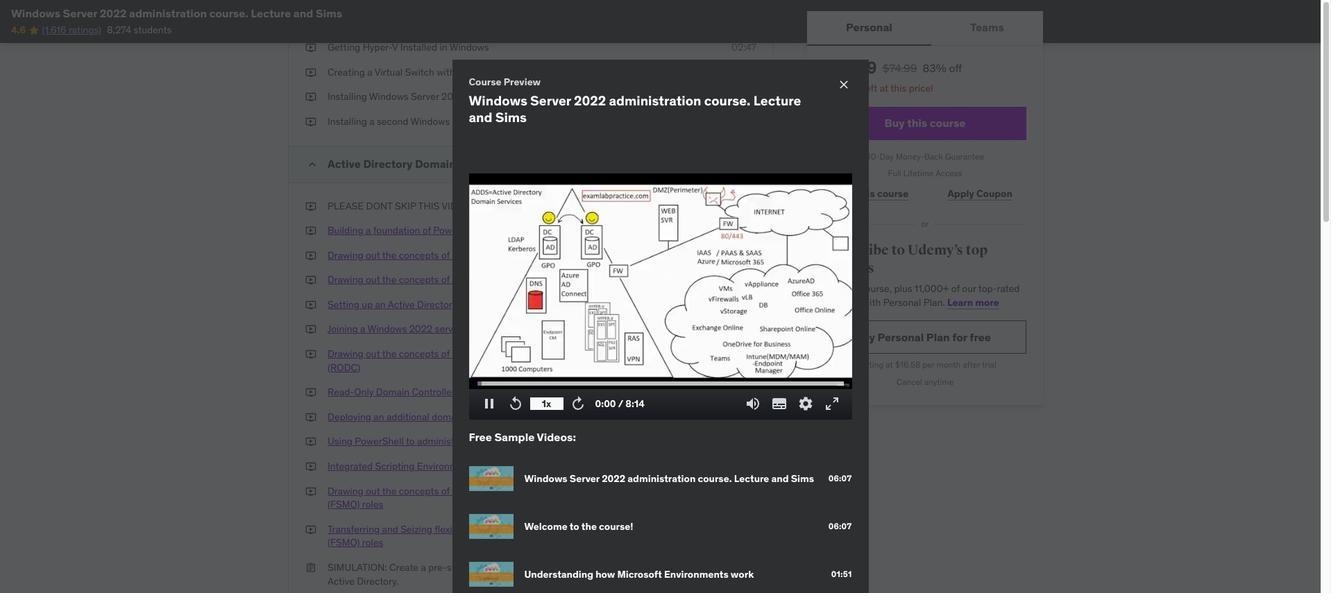 Task type: describe. For each thing, give the bounding box(es) containing it.
xsmall image for integrated scripting environment (ise)
[[306, 460, 317, 474]]

06:07 for windows server 2022 administration course. lecture and sims
[[829, 474, 852, 484]]

buy this course button
[[824, 107, 1027, 140]]

master inside drawing out the concepts of flexible single master operations (fsmo) roles
[[514, 485, 544, 498]]

fullscreen image
[[824, 396, 841, 413]]

1 horizontal spatial virtual
[[487, 90, 515, 103]]

server
[[435, 323, 462, 336]]

pause image
[[481, 396, 498, 413]]

of inside get this course, plus 11,000+ of our top-rated courses, with personal plan.
[[952, 283, 960, 295]]

0 horizontal spatial in
[[440, 41, 448, 54]]

to inside windows server 2022 administration course. lecture and sims dialog
[[570, 521, 580, 533]]

1 vertical spatial read-
[[328, 386, 354, 399]]

setting up an active directory domain controller button
[[328, 299, 539, 312]]

1x
[[542, 398, 552, 410]]

within inside button
[[485, 224, 511, 237]]

deploying an additional domain controller to a domain button
[[328, 411, 561, 425]]

0 vertical spatial as
[[467, 90, 477, 103]]

powershell inside building a foundation of powershell within server 2022 button
[[434, 224, 482, 237]]

0 horizontal spatial within
[[437, 66, 463, 78]]

(rodc)
[[328, 362, 361, 374]]

access
[[936, 168, 963, 179]]

a left "second"
[[370, 115, 375, 128]]

the inside windows server 2022 administration course. lecture and sims dialog
[[582, 521, 597, 533]]

course,
[[861, 283, 892, 295]]

to inside joining a windows 2022 server to a domain button
[[464, 323, 473, 336]]

02:47
[[732, 41, 757, 54]]

sample
[[495, 431, 535, 444]]

administer
[[417, 436, 463, 448]]

83%
[[923, 61, 947, 75]]

top-
[[979, 283, 998, 295]]

after
[[963, 360, 981, 370]]

concepts for read-
[[399, 348, 439, 360]]

domain inside drawing out the concepts of read-only domain controller (rodc)
[[501, 348, 534, 360]]

building a foundation of powershell within server 2022 button
[[328, 224, 567, 238]]

out for drawing out the concepts of read-only domain controller (rodc)
[[366, 348, 380, 360]]

transferring and seizing flexible single master operations (fsmo) roles
[[328, 523, 575, 550]]

8:14
[[626, 398, 645, 410]]

transferring
[[328, 523, 380, 536]]

preview for 12:22
[[677, 386, 712, 399]]

windows server 2022 administration course. lecture and sims inside windows server 2022 administration course. lecture and sims dialog
[[525, 473, 815, 485]]

0 vertical spatial hyper-
[[363, 41, 392, 54]]

courses
[[824, 259, 875, 277]]

of down this
[[423, 224, 431, 237]]

this for get this course, plus 11,000+ of our top-rated courses, with personal plan.
[[842, 283, 858, 295]]

creating
[[328, 66, 365, 78]]

01:51
[[832, 569, 852, 580]]

server up installed
[[429, 16, 457, 29]]

0:00
[[595, 398, 616, 410]]

of for drawing out the concepts of domain, trees and forests
[[441, 249, 450, 262]]

1 06:38 from the top
[[731, 90, 757, 103]]

this for gift this course
[[858, 187, 876, 200]]

2022 up forests
[[544, 224, 567, 237]]

course
[[469, 75, 502, 88]]

domain inside "dropdown button"
[[415, 157, 456, 170]]

rewind 5 seconds image
[[507, 396, 524, 413]]

trees
[[490, 249, 514, 262]]

0 vertical spatial an
[[375, 299, 386, 311]]

flexible inside drawing out the concepts of flexible single master operations (fsmo) roles
[[452, 485, 483, 498]]

/
[[618, 398, 624, 410]]

read-only domain controllers (rodcs) deployment button
[[328, 386, 554, 400]]

guarantee
[[946, 151, 985, 162]]

1 xsmall image from the top
[[306, 41, 317, 55]]

month
[[937, 360, 961, 370]]

directory.
[[357, 575, 399, 588]]

or
[[922, 219, 930, 229]]

1 xsmall image from the top
[[306, 16, 317, 30]]

windows server 2022 administration course. lecture and sims dialog
[[452, 59, 869, 594]]

0 horizontal spatial sims
[[316, 6, 343, 20]]

drawing for drawing out the concepts of domain, trees and forests
[[328, 249, 364, 262]]

plus
[[895, 283, 913, 295]]

concepts for domain,
[[399, 249, 439, 262]]

1 question
[[713, 562, 757, 574]]

staged
[[447, 562, 477, 574]]

xsmall image for transferring and seizing flexible single master operations (fsmo) roles
[[306, 523, 317, 537]]

1 horizontal spatial v
[[495, 66, 501, 78]]

drawing for drawing out the concepts of flexible single master operations (fsmo) roles
[[328, 485, 364, 498]]

personal inside button
[[847, 20, 893, 34]]

controllers
[[412, 386, 460, 399]]

gift this course link
[[824, 180, 923, 208]]

apply coupon
[[948, 187, 1013, 200]]

partitions
[[524, 274, 566, 286]]

directory inside "dropdown button"
[[363, 157, 413, 170]]

windows down iso
[[450, 41, 489, 54]]

starting at $16.58 per month after trial cancel anytime
[[854, 360, 997, 388]]

2022 down setting up an active directory domain controller button
[[410, 323, 433, 336]]

anytime
[[925, 377, 954, 388]]

active inside simulation: create a pre-staged rodc computer object in active directory.
[[328, 575, 355, 588]]

2 vertical spatial virtual
[[528, 115, 556, 128]]

second
[[377, 115, 409, 128]]

of for drawing out the concepts of flexible single master operations (fsmo) roles
[[441, 485, 450, 498]]

concepts for flexible
[[399, 485, 439, 498]]

server down switch
[[411, 90, 439, 103]]

close modal image
[[837, 77, 851, 91]]

a down course
[[479, 90, 485, 103]]

server down the installing windows server 2022 as a virtual machine
[[453, 115, 481, 128]]

tab list containing personal
[[808, 11, 1044, 46]]

2022 down course
[[483, 115, 506, 128]]

free
[[469, 431, 492, 444]]

simulation:
[[328, 562, 387, 574]]

11:04
[[735, 274, 757, 286]]

course preview windows server 2022 administration course. lecture and sims
[[469, 75, 802, 125]]

1 vertical spatial an
[[374, 411, 384, 423]]

0 vertical spatial machine
[[517, 90, 554, 103]]

2022 left iso
[[459, 16, 482, 29]]

to inside using powershell to administer servers remotely 'button'
[[406, 436, 415, 448]]

try
[[860, 330, 876, 344]]

iso
[[485, 16, 501, 29]]

please dont skip this video
[[328, 200, 471, 212]]

domain for server
[[483, 323, 515, 336]]

6 xsmall image from the top
[[306, 348, 317, 362]]

try personal plan for free
[[860, 330, 992, 344]]

server up the ratings)
[[63, 6, 97, 20]]

windows down the installing windows server 2022 as a virtual machine
[[411, 115, 450, 128]]

$12.99 $74.99 83% off 1 day left at this price!
[[824, 57, 963, 94]]

1x button
[[530, 392, 564, 416]]

xsmall image for setting up an active directory domain controller
[[306, 299, 317, 312]]

2022 inside course preview windows server 2022 administration course. lecture and sims
[[574, 93, 606, 109]]

settings image
[[798, 396, 814, 413]]

the for read-
[[382, 348, 397, 360]]

preview for 11:04
[[679, 274, 713, 286]]

roles inside drawing out the concepts of flexible single master operations (fsmo) roles
[[362, 499, 384, 511]]

2 vertical spatial course.
[[698, 473, 732, 485]]

of for drawing out the concepts of read-only domain controller (rodc)
[[441, 348, 450, 360]]

at inside starting at $16.58 per month after trial cancel anytime
[[886, 360, 894, 370]]

1 inside $12.99 $74.99 83% off 1 day left at this price!
[[838, 82, 843, 94]]

microsoft
[[618, 569, 662, 581]]

mute image
[[745, 396, 761, 413]]

windows inside course preview windows server 2022 administration course. lecture and sims
[[469, 93, 528, 109]]

integrated scripting environment (ise)
[[328, 460, 495, 473]]

courses,
[[824, 296, 861, 309]]

integrated
[[328, 460, 373, 473]]

learn more
[[948, 296, 1000, 309]]

2 06:38 from the top
[[731, 460, 757, 473]]

subtitles image
[[771, 396, 788, 413]]

preview for 03:47
[[675, 411, 710, 423]]

only inside drawing out the concepts of read-only domain controller (rodc)
[[479, 348, 498, 360]]

(adds)
[[501, 157, 539, 170]]

xsmall image for drawing out the concepts of domain, trees and forests
[[306, 249, 317, 263]]

xsmall image for deploying an additional domain controller to a domain
[[306, 411, 317, 425]]

master inside transferring and seizing flexible single master operations (fsmo) roles
[[497, 523, 527, 536]]

0 vertical spatial administration
[[129, 6, 207, 20]]

domain up additional
[[376, 386, 410, 399]]

06:07 for welcome to the course!
[[829, 522, 852, 532]]

how
[[596, 569, 616, 581]]

xsmall image for drawing out the concepts of active directory partitions
[[306, 274, 317, 287]]

0 vertical spatial lecture
[[251, 6, 291, 20]]

the for flexible
[[382, 485, 397, 498]]

in inside simulation: create a pre-staged rodc computer object in active directory.
[[583, 562, 590, 574]]

deployment
[[502, 386, 554, 399]]

forests
[[534, 249, 567, 262]]

downloading
[[328, 16, 385, 29]]

environment
[[417, 460, 472, 473]]

8,274
[[107, 24, 131, 36]]

preview for 16:18
[[679, 299, 713, 311]]

teams button
[[932, 11, 1044, 44]]

deployment
[[542, 157, 606, 170]]

$16.58
[[896, 360, 921, 370]]

server inside button
[[513, 224, 542, 237]]

preview inside course preview windows server 2022 administration course. lecture and sims
[[504, 75, 541, 88]]

course for gift this course
[[878, 187, 909, 200]]

drawing for drawing out the concepts of active directory partitions
[[328, 274, 364, 286]]

3 xsmall image from the top
[[306, 90, 317, 104]]

windows up "second"
[[369, 90, 409, 103]]

using
[[328, 436, 353, 448]]

0 horizontal spatial domain
[[432, 411, 464, 423]]

with
[[863, 296, 881, 309]]

creating a virtual switch within hyper-v
[[328, 66, 501, 78]]

and inside course preview windows server 2022 administration course. lecture and sims
[[469, 109, 493, 125]]

windows up 'getting hyper-v installed in windows'
[[387, 16, 426, 29]]

2022 up 8,274
[[100, 6, 127, 20]]

windows inside button
[[368, 323, 407, 336]]

learn more link
[[948, 296, 1000, 309]]

course. inside course preview windows server 2022 administration course. lecture and sims
[[705, 93, 751, 109]]

windows up 4.6
[[11, 6, 60, 20]]

domain for controller
[[529, 411, 561, 423]]

0 vertical spatial course.
[[209, 6, 249, 20]]

windows down the videos:
[[525, 473, 568, 485]]

starting
[[854, 360, 884, 370]]

day
[[845, 82, 861, 94]]

ratings)
[[69, 24, 101, 36]]

free sample videos:
[[469, 431, 576, 444]]

installing a second windows server 2022 as a virtual machine
[[328, 115, 595, 128]]

1 horizontal spatial hyper-
[[465, 66, 495, 78]]

of for drawing out the concepts of active directory partitions
[[441, 274, 450, 286]]

server up welcome to the course! on the bottom of page
[[570, 473, 600, 485]]



Task type: vqa. For each thing, say whether or not it's contained in the screenshot.


Task type: locate. For each thing, give the bounding box(es) containing it.
only up (rodcs)
[[479, 348, 498, 360]]

5 xsmall image from the top
[[306, 224, 317, 238]]

drawing out the concepts of domain, trees and forests
[[328, 249, 567, 262]]

0 horizontal spatial hyper-
[[363, 41, 392, 54]]

windows down course
[[469, 93, 528, 109]]

(fsmo) inside drawing out the concepts of flexible single master operations (fsmo) roles
[[328, 499, 360, 511]]

1 horizontal spatial as
[[509, 115, 519, 128]]

personal down plus on the top right
[[884, 296, 922, 309]]

4 out from the top
[[366, 485, 380, 498]]

1 horizontal spatial 1
[[838, 82, 843, 94]]

4 xsmall image from the top
[[306, 274, 317, 287]]

operations inside transferring and seizing flexible single master operations (fsmo) roles
[[529, 523, 575, 536]]

course!
[[599, 521, 634, 533]]

1 vertical spatial 06:07
[[829, 522, 852, 532]]

forward 5 seconds image
[[570, 396, 586, 413]]

3 concepts from the top
[[399, 348, 439, 360]]

the for domain,
[[382, 249, 397, 262]]

a right building
[[366, 224, 371, 237]]

per
[[923, 360, 935, 370]]

concepts down foundation
[[399, 249, 439, 262]]

2 vertical spatial sims
[[791, 473, 815, 485]]

gift
[[838, 187, 856, 200]]

xsmall image
[[306, 16, 317, 30], [306, 115, 317, 129], [306, 249, 317, 263], [306, 274, 317, 287], [306, 299, 317, 312], [306, 323, 317, 337], [306, 386, 317, 400], [306, 411, 317, 425], [306, 460, 317, 474], [306, 523, 317, 537], [306, 562, 317, 575]]

drawing down the integrated
[[328, 485, 364, 498]]

personal inside get this course, plus 11,000+ of our top-rated courses, with personal plan.
[[884, 296, 922, 309]]

subscribe
[[824, 242, 889, 259]]

$12.99
[[824, 57, 877, 78]]

video
[[442, 200, 471, 212]]

1 horizontal spatial read-
[[452, 348, 479, 360]]

domain up server
[[460, 299, 493, 311]]

course inside 'button'
[[930, 116, 966, 130]]

0 horizontal spatial only
[[354, 386, 374, 399]]

out down the scripting
[[366, 485, 380, 498]]

0 vertical spatial master
[[514, 485, 544, 498]]

at inside $12.99 $74.99 83% off 1 day left at this price!
[[880, 82, 889, 94]]

06:38 down "02:47"
[[731, 90, 757, 103]]

read-
[[452, 348, 479, 360], [328, 386, 354, 399]]

2 roles from the top
[[362, 537, 384, 550]]

udemy's
[[908, 242, 964, 259]]

virtual up active directory domain service (adds) deployment "dropdown button"
[[528, 115, 556, 128]]

1 vertical spatial 06:38
[[731, 460, 757, 473]]

active directory domain service (adds) deployment button
[[328, 157, 757, 171]]

0 vertical spatial within
[[437, 66, 463, 78]]

roles inside transferring and seizing flexible single master operations (fsmo) roles
[[362, 537, 384, 550]]

0 vertical spatial windows server 2022 administration course. lecture and sims
[[11, 6, 343, 20]]

roles up transferring
[[362, 499, 384, 511]]

dont
[[366, 200, 393, 212]]

trial
[[983, 360, 997, 370]]

to up sample
[[510, 411, 519, 423]]

directory down drawing out the concepts of active directory partitions button
[[417, 299, 457, 311]]

to up integrated scripting environment (ise)
[[406, 436, 415, 448]]

active inside active directory domain service (adds) deployment "dropdown button"
[[328, 157, 361, 170]]

server inside course preview windows server 2022 administration course. lecture and sims
[[531, 93, 571, 109]]

simulation: create a pre-staged rodc computer object in active directory.
[[328, 562, 590, 588]]

progress bar slider
[[477, 376, 844, 392]]

2 horizontal spatial domain
[[529, 411, 561, 423]]

3 out from the top
[[366, 348, 380, 360]]

1 horizontal spatial powershell
[[434, 224, 482, 237]]

windows
[[11, 6, 60, 20], [387, 16, 426, 29], [450, 41, 489, 54], [369, 90, 409, 103], [469, 93, 528, 109], [411, 115, 450, 128], [368, 323, 407, 336], [525, 473, 568, 485]]

1 horizontal spatial in
[[583, 562, 590, 574]]

server up forests
[[513, 224, 542, 237]]

1 vertical spatial single
[[468, 523, 494, 536]]

active inside drawing out the concepts of active directory partitions button
[[452, 274, 479, 286]]

installing windows server 2022 as a virtual machine
[[328, 90, 554, 103]]

installing down the creating
[[328, 90, 367, 103]]

deploying an additional domain controller to a domain
[[328, 411, 561, 423]]

at right left
[[880, 82, 889, 94]]

machine up the deployment
[[559, 115, 595, 128]]

for
[[953, 330, 968, 344]]

machine
[[517, 90, 554, 103], [559, 115, 595, 128]]

drawing inside drawing out the concepts of flexible single master operations (fsmo) roles
[[328, 485, 364, 498]]

1 vertical spatial flexible
[[435, 523, 466, 536]]

1 06:07 from the top
[[829, 474, 852, 484]]

active down simulation:
[[328, 575, 355, 588]]

1 vertical spatial in
[[583, 562, 590, 574]]

lecture inside course preview windows server 2022 administration course. lecture and sims
[[754, 93, 802, 109]]

0 horizontal spatial directory
[[363, 157, 413, 170]]

server up active directory domain service (adds) deployment "dropdown button"
[[531, 93, 571, 109]]

1 vertical spatial controller
[[537, 348, 580, 360]]

this down $74.99
[[891, 82, 907, 94]]

concepts down joining a windows 2022 server to a domain button
[[399, 348, 439, 360]]

tab list
[[808, 11, 1044, 46]]

operations inside drawing out the concepts of flexible single master operations (fsmo) roles
[[546, 485, 593, 498]]

single inside transferring and seizing flexible single master operations (fsmo) roles
[[468, 523, 494, 536]]

of down server
[[441, 348, 450, 360]]

money-
[[896, 151, 925, 162]]

0 horizontal spatial as
[[467, 90, 477, 103]]

course down full
[[878, 187, 909, 200]]

lifetime
[[904, 168, 934, 179]]

powershell down video
[[434, 224, 482, 237]]

concepts inside drawing out the concepts of read-only domain controller (rodc)
[[399, 348, 439, 360]]

out
[[366, 249, 380, 262], [366, 274, 380, 286], [366, 348, 380, 360], [366, 485, 380, 498]]

0 vertical spatial only
[[479, 348, 498, 360]]

0 vertical spatial roles
[[362, 499, 384, 511]]

drawing up setting
[[328, 274, 364, 286]]

(fsmo) inside transferring and seizing flexible single master operations (fsmo) roles
[[328, 537, 360, 550]]

videos:
[[537, 431, 576, 444]]

1 vertical spatial as
[[509, 115, 519, 128]]

0 horizontal spatial course
[[878, 187, 909, 200]]

at left $16.58 on the right of the page
[[886, 360, 894, 370]]

top
[[966, 242, 988, 259]]

and
[[294, 6, 314, 20], [469, 109, 493, 125], [516, 249, 532, 262], [772, 473, 789, 485], [382, 523, 399, 536]]

at
[[880, 82, 889, 94], [886, 360, 894, 370]]

30-day money-back guarantee full lifetime access
[[866, 151, 985, 179]]

operations up object
[[529, 523, 575, 536]]

0 horizontal spatial read-
[[328, 386, 354, 399]]

switch
[[405, 66, 435, 78]]

additional
[[387, 411, 430, 423]]

16:18
[[735, 299, 757, 311]]

flexible down drawing out the concepts of flexible single master operations (fsmo) roles
[[435, 523, 466, 536]]

out inside drawing out the concepts of read-only domain controller (rodc)
[[366, 348, 380, 360]]

$74.99
[[883, 61, 918, 75]]

flexible down (ise)
[[452, 485, 483, 498]]

single down drawing out the concepts of flexible single master operations (fsmo) roles button
[[468, 523, 494, 536]]

welcome
[[525, 521, 568, 533]]

in right installed
[[440, 41, 448, 54]]

scripting
[[375, 460, 415, 473]]

domain,
[[452, 249, 488, 262]]

a right the creating
[[367, 66, 373, 78]]

transferring and seizing flexible single master operations (fsmo) roles button
[[328, 523, 606, 551]]

1 vertical spatial roles
[[362, 537, 384, 550]]

out inside drawing out the concepts of flexible single master operations (fsmo) roles
[[366, 485, 380, 498]]

0 vertical spatial read-
[[452, 348, 479, 360]]

of inside drawing out the concepts of read-only domain controller (rodc)
[[441, 348, 450, 360]]

directory inside button
[[481, 274, 521, 286]]

2 xsmall image from the top
[[306, 115, 317, 129]]

directory down "second"
[[363, 157, 413, 170]]

0 vertical spatial directory
[[363, 157, 413, 170]]

1 vertical spatial directory
[[481, 274, 521, 286]]

1 horizontal spatial only
[[479, 348, 498, 360]]

course.
[[209, 6, 249, 20], [705, 93, 751, 109], [698, 473, 732, 485]]

6 xsmall image from the top
[[306, 323, 317, 337]]

out down foundation
[[366, 249, 380, 262]]

to right welcome
[[570, 521, 580, 533]]

our
[[963, 283, 977, 295]]

20:20
[[731, 224, 757, 237]]

within up the installing windows server 2022 as a virtual machine
[[437, 66, 463, 78]]

4 concepts from the top
[[399, 485, 439, 498]]

1 vertical spatial hyper-
[[465, 66, 495, 78]]

9 xsmall image from the top
[[306, 460, 317, 474]]

1 vertical spatial sims
[[496, 109, 527, 125]]

4 xsmall image from the top
[[306, 200, 317, 213]]

course up the back
[[930, 116, 966, 130]]

directory
[[363, 157, 413, 170], [481, 274, 521, 286], [417, 299, 457, 311]]

0 horizontal spatial machine
[[517, 90, 554, 103]]

operations up welcome to the course! on the bottom of page
[[546, 485, 593, 498]]

(rodcs)
[[462, 386, 500, 399]]

joining
[[328, 323, 358, 336]]

1 vertical spatial course.
[[705, 93, 751, 109]]

master up welcome
[[514, 485, 544, 498]]

active inside setting up an active directory domain controller button
[[388, 299, 415, 311]]

flexible inside transferring and seizing flexible single master operations (fsmo) roles
[[435, 523, 466, 536]]

sims inside course preview windows server 2022 administration course. lecture and sims
[[496, 109, 527, 125]]

of down environment
[[441, 485, 450, 498]]

concepts inside drawing out the concepts of flexible single master operations (fsmo) roles
[[399, 485, 439, 498]]

1 roles from the top
[[362, 499, 384, 511]]

cancel
[[897, 377, 923, 388]]

this right buy
[[908, 116, 928, 130]]

out for drawing out the concepts of flexible single master operations (fsmo) roles
[[366, 485, 380, 498]]

2 installing from the top
[[328, 115, 367, 128]]

to right server
[[464, 323, 473, 336]]

xsmall image
[[306, 41, 317, 55], [306, 66, 317, 79], [306, 90, 317, 104], [306, 200, 317, 213], [306, 224, 317, 238], [306, 348, 317, 362], [306, 436, 317, 449], [306, 485, 317, 499]]

1 concepts from the top
[[399, 249, 439, 262]]

master up the computer
[[497, 523, 527, 536]]

servers
[[466, 436, 497, 448]]

0 horizontal spatial 1
[[713, 562, 717, 574]]

active down domain,
[[452, 274, 479, 286]]

directory down trees
[[481, 274, 521, 286]]

0 vertical spatial 1
[[838, 82, 843, 94]]

this inside get this course, plus 11,000+ of our top-rated courses, with personal plan.
[[842, 283, 858, 295]]

1 horizontal spatial within
[[485, 224, 511, 237]]

1 vertical spatial installing
[[328, 115, 367, 128]]

0 horizontal spatial windows server 2022 administration course. lecture and sims
[[11, 6, 343, 20]]

0 vertical spatial at
[[880, 82, 889, 94]]

machine up active directory domain service (adds) deployment "dropdown button"
[[517, 90, 554, 103]]

hyper- down downloading
[[363, 41, 392, 54]]

only up deploying
[[354, 386, 374, 399]]

installing for installing a second windows server 2022 as a virtual machine
[[328, 115, 367, 128]]

in right object
[[583, 562, 590, 574]]

0 vertical spatial in
[[440, 41, 448, 54]]

day
[[880, 151, 894, 162]]

virtual
[[375, 66, 403, 78], [487, 90, 515, 103], [528, 115, 556, 128]]

remotely
[[500, 436, 538, 448]]

1 vertical spatial lecture
[[754, 93, 802, 109]]

integrated scripting environment (ise) button
[[328, 460, 495, 474]]

a up free sample videos:
[[521, 411, 527, 423]]

1 vertical spatial at
[[886, 360, 894, 370]]

powershell
[[434, 224, 482, 237], [355, 436, 404, 448]]

2 xsmall image from the top
[[306, 66, 317, 79]]

out for drawing out the concepts of active directory partitions
[[366, 274, 380, 286]]

this for buy this course
[[908, 116, 928, 130]]

0 horizontal spatial virtual
[[375, 66, 403, 78]]

to inside 'deploying an additional domain controller to a domain' button
[[510, 411, 519, 423]]

1 out from the top
[[366, 249, 380, 262]]

administration inside course preview windows server 2022 administration course. lecture and sims
[[609, 93, 702, 109]]

0 vertical spatial virtual
[[375, 66, 403, 78]]

1 vertical spatial 1
[[713, 562, 717, 574]]

1 vertical spatial master
[[497, 523, 527, 536]]

0 vertical spatial sims
[[316, 6, 343, 20]]

0 vertical spatial single
[[486, 485, 512, 498]]

skip
[[395, 200, 416, 212]]

preview for 20:20
[[674, 224, 709, 237]]

a up (adds)
[[521, 115, 526, 128]]

1 installing from the top
[[328, 90, 367, 103]]

2022 up installing a second windows server 2022 as a virtual machine
[[442, 90, 465, 103]]

the for active
[[382, 274, 397, 286]]

0 vertical spatial personal
[[847, 20, 893, 34]]

0 horizontal spatial powershell
[[355, 436, 404, 448]]

domain up drawing out the concepts of read-only domain controller (rodc) button
[[483, 323, 515, 336]]

and inside transferring and seizing flexible single master operations (fsmo) roles
[[382, 523, 399, 536]]

read- down server
[[452, 348, 479, 360]]

2 vertical spatial directory
[[417, 299, 457, 311]]

powershell up the scripting
[[355, 436, 404, 448]]

2 horizontal spatial directory
[[481, 274, 521, 286]]

installed
[[401, 41, 438, 54]]

an
[[375, 299, 386, 311], [374, 411, 384, 423]]

setting up an active directory domain controller
[[328, 299, 539, 311]]

2 06:07 from the top
[[829, 522, 852, 532]]

drawing up (rodc)
[[328, 348, 364, 360]]

drawing inside drawing out the concepts of read-only domain controller (rodc)
[[328, 348, 364, 360]]

joining a windows 2022 server to a domain
[[328, 323, 515, 336]]

domain
[[415, 157, 456, 170], [460, 299, 493, 311], [501, 348, 534, 360], [376, 386, 410, 399]]

7 xsmall image from the top
[[306, 436, 317, 449]]

1 vertical spatial only
[[354, 386, 374, 399]]

drawing for drawing out the concepts of read-only domain controller (rodc)
[[328, 348, 364, 360]]

xsmall image for joining a windows 2022 server to a domain
[[306, 323, 317, 337]]

0 vertical spatial powershell
[[434, 224, 482, 237]]

8 xsmall image from the top
[[306, 485, 317, 499]]

as up (adds)
[[509, 115, 519, 128]]

1 drawing from the top
[[328, 249, 364, 262]]

a left the pre- on the bottom left
[[421, 562, 426, 574]]

of left our
[[952, 283, 960, 295]]

1 (fsmo) from the top
[[328, 499, 360, 511]]

controller inside drawing out the concepts of read-only domain controller (rodc)
[[537, 348, 580, 360]]

5 xsmall image from the top
[[306, 299, 317, 312]]

1 horizontal spatial domain
[[483, 323, 515, 336]]

powershell inside using powershell to administer servers remotely 'button'
[[355, 436, 404, 448]]

2 drawing from the top
[[328, 274, 364, 286]]

to left udemy's
[[892, 242, 906, 259]]

please
[[328, 200, 364, 212]]

course for buy this course
[[930, 116, 966, 130]]

a right server
[[475, 323, 480, 336]]

0 vertical spatial 06:38
[[731, 90, 757, 103]]

2 concepts from the top
[[399, 274, 439, 286]]

read- down (rodc)
[[328, 386, 354, 399]]

2 out from the top
[[366, 274, 380, 286]]

3 drawing from the top
[[328, 348, 364, 360]]

0 vertical spatial (fsmo)
[[328, 499, 360, 511]]

3 xsmall image from the top
[[306, 249, 317, 263]]

off
[[950, 61, 963, 75]]

2 vertical spatial personal
[[878, 330, 924, 344]]

active directory domain service (adds) deployment
[[328, 157, 606, 170]]

within
[[437, 66, 463, 78], [485, 224, 511, 237]]

1 left question
[[713, 562, 717, 574]]

10 xsmall image from the top
[[306, 523, 317, 537]]

more
[[976, 296, 1000, 309]]

buy
[[885, 116, 905, 130]]

get this course, plus 11,000+ of our top-rated courses, with personal plan.
[[824, 283, 1020, 309]]

2022 up the deployment
[[574, 93, 606, 109]]

1 horizontal spatial sims
[[496, 109, 527, 125]]

2022
[[100, 6, 127, 20], [459, 16, 482, 29], [442, 90, 465, 103], [574, 93, 606, 109], [483, 115, 506, 128], [544, 224, 567, 237], [410, 323, 433, 336], [602, 473, 626, 485]]

0 vertical spatial course
[[930, 116, 966, 130]]

out up up in the bottom left of the page
[[366, 274, 380, 286]]

coupon
[[977, 187, 1013, 200]]

1 horizontal spatial machine
[[559, 115, 595, 128]]

windows down up in the bottom left of the page
[[368, 323, 407, 336]]

concepts down integrated scripting environment (ise) button
[[399, 485, 439, 498]]

a inside simulation: create a pre-staged rodc computer object in active directory.
[[421, 562, 426, 574]]

1 vertical spatial v
[[495, 66, 501, 78]]

plan
[[927, 330, 950, 344]]

1 vertical spatial powershell
[[355, 436, 404, 448]]

domain up deployment
[[501, 348, 534, 360]]

0 vertical spatial 06:07
[[829, 474, 852, 484]]

domain left service
[[415, 157, 456, 170]]

to inside subscribe to udemy's top courses
[[892, 242, 906, 259]]

single inside drawing out the concepts of flexible single master operations (fsmo) roles
[[486, 485, 512, 498]]

4 drawing from the top
[[328, 485, 364, 498]]

8 xsmall image from the top
[[306, 411, 317, 425]]

1 vertical spatial within
[[485, 224, 511, 237]]

foundation
[[373, 224, 420, 237]]

0 horizontal spatial v
[[392, 41, 398, 54]]

11 xsmall image from the top
[[306, 562, 317, 575]]

controller up deployment
[[537, 348, 580, 360]]

the inside drawing out the concepts of flexible single master operations (fsmo) roles
[[382, 485, 397, 498]]

1 vertical spatial machine
[[559, 115, 595, 128]]

apply
[[948, 187, 975, 200]]

preview for 08:14
[[676, 348, 711, 360]]

0 vertical spatial flexible
[[452, 485, 483, 498]]

1 horizontal spatial windows server 2022 administration course. lecture and sims
[[525, 473, 815, 485]]

out for drawing out the concepts of domain, trees and forests
[[366, 249, 380, 262]]

1 vertical spatial (fsmo)
[[328, 537, 360, 550]]

7 xsmall image from the top
[[306, 386, 317, 400]]

getting
[[328, 41, 361, 54]]

(fsmo) up transferring
[[328, 499, 360, 511]]

(ise)
[[475, 460, 495, 473]]

06:38 down 03:47
[[731, 460, 757, 473]]

concepts for active
[[399, 274, 439, 286]]

controller down partitions
[[495, 299, 539, 311]]

a right joining
[[360, 323, 366, 336]]

single down (ise)
[[486, 485, 512, 498]]

of inside drawing out the concepts of flexible single master operations (fsmo) roles
[[441, 485, 450, 498]]

13:01
[[735, 249, 757, 262]]

0 vertical spatial installing
[[328, 90, 367, 103]]

1 horizontal spatial directory
[[417, 299, 457, 311]]

full
[[889, 168, 902, 179]]

using powershell to administer servers remotely
[[328, 436, 538, 448]]

this up courses,
[[842, 283, 858, 295]]

drawing
[[328, 249, 364, 262], [328, 274, 364, 286], [328, 348, 364, 360], [328, 485, 364, 498]]

1 vertical spatial virtual
[[487, 90, 515, 103]]

roles down transferring
[[362, 537, 384, 550]]

small image
[[306, 157, 319, 171]]

preview for 06:38
[[674, 460, 709, 473]]

an left additional
[[374, 411, 384, 423]]

0 vertical spatial v
[[392, 41, 398, 54]]

2 (fsmo) from the top
[[328, 537, 360, 550]]

hyper- up the installing windows server 2022 as a virtual machine
[[465, 66, 495, 78]]

virtual left switch
[[375, 66, 403, 78]]

drawing out the concepts of read-only domain controller (rodc)
[[328, 348, 580, 374]]

domain down read-only domain controllers (rodcs) deployment button
[[432, 411, 464, 423]]

2022 up course!
[[602, 473, 626, 485]]

learn
[[948, 296, 974, 309]]

preview for 13:01
[[679, 249, 713, 262]]

read- inside drawing out the concepts of read-only domain controller (rodc)
[[452, 348, 479, 360]]

drawing down building
[[328, 249, 364, 262]]

1 vertical spatial personal
[[884, 296, 922, 309]]

this
[[891, 82, 907, 94], [908, 116, 928, 130], [858, 187, 876, 200], [842, 283, 858, 295]]

8,274 students
[[107, 24, 172, 36]]

the inside drawing out the concepts of read-only domain controller (rodc)
[[382, 348, 397, 360]]

environments
[[665, 569, 729, 581]]

downloading windows server 2022 iso
[[328, 16, 501, 29]]

this inside 'button'
[[908, 116, 928, 130]]

(fsmo) down transferring
[[328, 537, 360, 550]]

2 horizontal spatial sims
[[791, 473, 815, 485]]

1 horizontal spatial course
[[930, 116, 966, 130]]

2 vertical spatial lecture
[[735, 473, 770, 485]]

preview for 05:54
[[675, 323, 709, 336]]

0 vertical spatial controller
[[495, 299, 539, 311]]

1 left day
[[838, 82, 843, 94]]

xsmall image for read-only domain controllers (rodcs) deployment
[[306, 386, 317, 400]]

server
[[63, 6, 97, 20], [429, 16, 457, 29], [411, 90, 439, 103], [531, 93, 571, 109], [453, 115, 481, 128], [513, 224, 542, 237], [570, 473, 600, 485]]

1 vertical spatial course
[[878, 187, 909, 200]]

this inside $12.99 $74.99 83% off 1 day left at this price!
[[891, 82, 907, 94]]

2 vertical spatial administration
[[628, 473, 696, 485]]

directory inside button
[[417, 299, 457, 311]]

the
[[382, 249, 397, 262], [382, 274, 397, 286], [382, 348, 397, 360], [382, 485, 397, 498], [582, 521, 597, 533]]

installing for installing windows server 2022 as a virtual machine
[[328, 90, 367, 103]]

0 vertical spatial operations
[[546, 485, 593, 498]]



